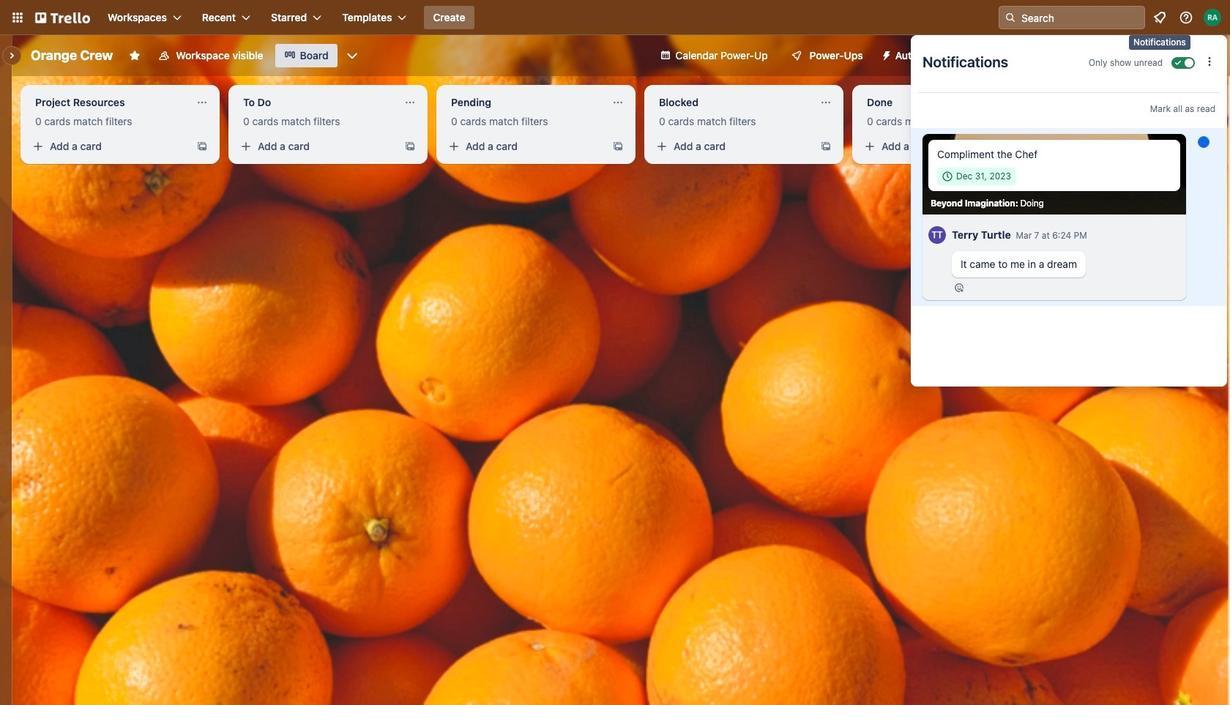Task type: locate. For each thing, give the bounding box(es) containing it.
create from template… image
[[196, 141, 208, 152], [404, 141, 416, 152], [612, 141, 624, 152], [1028, 141, 1040, 152]]

tooltip
[[1129, 35, 1190, 49]]

search image
[[1005, 12, 1016, 23]]

primary element
[[0, 0, 1230, 35]]

ruby anderson (rubyanderson7) image
[[1204, 9, 1221, 26], [1113, 45, 1134, 66]]

Board name text field
[[23, 44, 120, 67]]

ruby anderson (rubyanderson7) image right open information menu image
[[1204, 9, 1221, 26]]

star or unstar board image
[[129, 50, 141, 62]]

None text field
[[858, 91, 1022, 114]]

0 vertical spatial ruby anderson (rubyanderson7) image
[[1204, 9, 1221, 26]]

1 vertical spatial ruby anderson (rubyanderson7) image
[[1113, 45, 1134, 66]]

Search field
[[1016, 7, 1144, 28]]

0 notifications image
[[1151, 9, 1169, 26]]

ruby anderson (rubyanderson7) image down search field
[[1113, 45, 1134, 66]]

None text field
[[26, 91, 190, 114], [234, 91, 398, 114], [442, 91, 606, 114], [650, 91, 814, 114], [26, 91, 190, 114], [234, 91, 398, 114], [442, 91, 606, 114], [650, 91, 814, 114]]

3 create from template… image from the left
[[612, 141, 624, 152]]

create from template… image
[[820, 141, 832, 152]]

2 create from template… image from the left
[[404, 141, 416, 152]]

0 horizontal spatial ruby anderson (rubyanderson7) image
[[1113, 45, 1134, 66]]



Task type: vqa. For each thing, say whether or not it's contained in the screenshot.
Filters BUTTON
no



Task type: describe. For each thing, give the bounding box(es) containing it.
sm image
[[875, 44, 895, 64]]

customize views image
[[345, 48, 359, 63]]

1 horizontal spatial ruby anderson (rubyanderson7) image
[[1204, 9, 1221, 26]]

4 create from template… image from the left
[[1028, 141, 1040, 152]]

back to home image
[[35, 6, 90, 29]]

show menu image
[[1203, 48, 1218, 63]]

terry turtle (terryturtle) image
[[928, 224, 946, 246]]

open information menu image
[[1179, 10, 1193, 25]]

1 create from template… image from the left
[[196, 141, 208, 152]]



